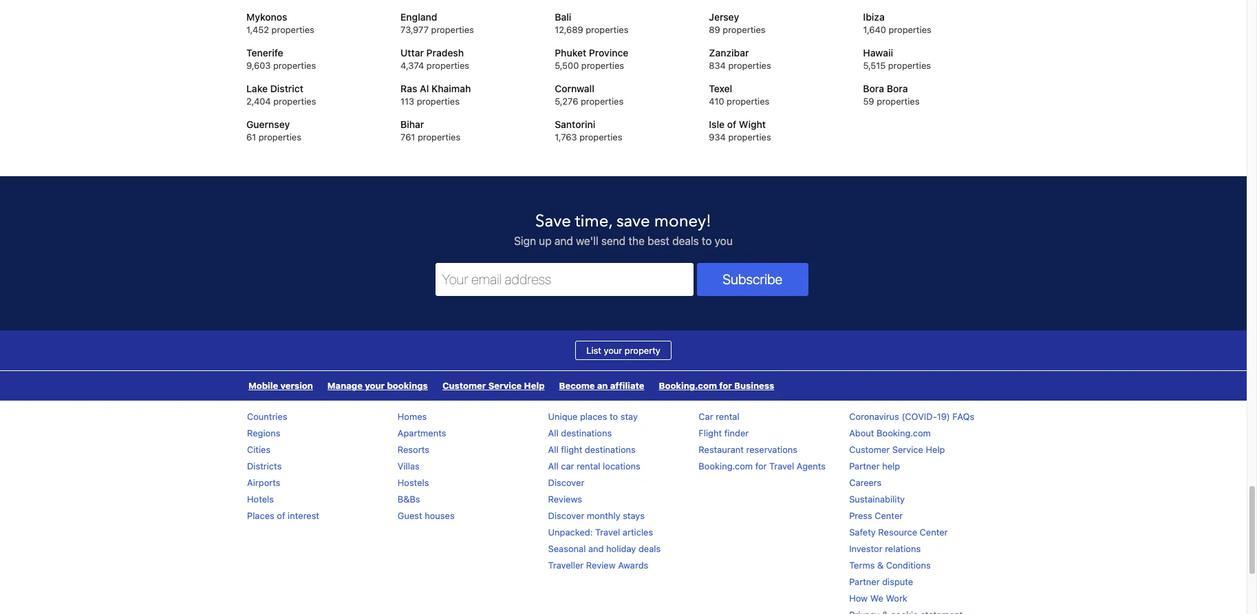 Task type: vqa. For each thing, say whether or not it's contained in the screenshot.


Task type: describe. For each thing, give the bounding box(es) containing it.
properties inside "jersey 89 properties"
[[723, 24, 766, 35]]

relations
[[885, 543, 921, 554]]

affiliate
[[610, 380, 645, 391]]

become
[[559, 380, 595, 391]]

properties inside the "ibiza 1,640 properties"
[[889, 24, 932, 35]]

save time, save money! sign up and we'll send the best deals to you
[[514, 210, 733, 247]]

5,500
[[555, 60, 579, 71]]

lake
[[246, 83, 268, 95]]

of inside isle of wight 934 properties
[[728, 119, 737, 130]]

properties inside the ras al khaimah 113 properties
[[417, 96, 460, 107]]

zanzibar 834 properties
[[709, 47, 772, 71]]

countries
[[247, 411, 287, 422]]

we
[[871, 593, 884, 604]]

rental inside unique places to stay all destinations all flight destinations all car rental locations discover reviews discover monthly stays unpacked: travel articles seasonal and holiday deals traveller review awards
[[577, 461, 601, 472]]

934
[[709, 132, 726, 143]]

traveller
[[548, 560, 584, 571]]

lake district link
[[246, 82, 384, 96]]

1 partner from the top
[[850, 461, 880, 472]]

all car rental locations link
[[548, 461, 641, 472]]

12,689
[[555, 24, 584, 35]]

and inside save time, save money! sign up and we'll send the best deals to you
[[555, 235, 573, 247]]

partner dispute link
[[850, 576, 914, 588]]

phuket province link
[[555, 46, 692, 60]]

travel inside unique places to stay all destinations all flight destinations all car rental locations discover reviews discover monthly stays unpacked: travel articles seasonal and holiday deals traveller review awards
[[596, 527, 620, 538]]

zanzibar
[[709, 47, 749, 59]]

coronavirus (covid-19) faqs about booking.com customer service help partner help careers sustainability press center safety resource center investor relations terms & conditions partner dispute how we work
[[850, 411, 975, 604]]

discover monthly stays link
[[548, 510, 645, 521]]

countries link
[[247, 411, 287, 422]]

your for bookings
[[365, 380, 385, 391]]

all flight destinations link
[[548, 444, 636, 455]]

2,404
[[246, 96, 271, 107]]

reviews
[[548, 494, 582, 505]]

manage your bookings
[[328, 380, 428, 391]]

phuket
[[555, 47, 587, 59]]

conditions
[[886, 560, 931, 571]]

finder
[[725, 428, 749, 439]]

car rental flight finder restaurant reservations booking.com for travel agents
[[699, 411, 826, 472]]

airports link
[[247, 477, 281, 488]]

113
[[401, 96, 414, 107]]

bookings
[[387, 380, 428, 391]]

all destinations link
[[548, 428, 612, 439]]

sign
[[514, 235, 536, 247]]

cornwall
[[555, 83, 595, 95]]

cities link
[[247, 444, 271, 455]]

bali link
[[555, 11, 692, 24]]

awards
[[618, 560, 649, 571]]

of inside countries regions cities districts airports hotels places of interest
[[277, 510, 285, 521]]

and inside unique places to stay all destinations all flight destinations all car rental locations discover reviews discover monthly stays unpacked: travel articles seasonal and holiday deals traveller review awards
[[589, 543, 604, 554]]

jersey link
[[709, 11, 847, 24]]

districts link
[[247, 461, 282, 472]]

properties inside santorini 1,763 properties
[[580, 132, 623, 143]]

booking.com for travel agents link
[[699, 461, 826, 472]]

ras al khaimah link
[[401, 82, 538, 96]]

bihar
[[401, 119, 424, 130]]

up
[[539, 235, 552, 247]]

properties inside hawaii 5,515 properties
[[889, 60, 931, 71]]

texel 410 properties
[[709, 83, 770, 107]]

agents
[[797, 461, 826, 472]]

sustainability link
[[850, 494, 905, 505]]

investor relations link
[[850, 543, 921, 554]]

booking.com inside coronavirus (covid-19) faqs about booking.com customer service help partner help careers sustainability press center safety resource center investor relations terms & conditions partner dispute how we work
[[877, 428, 931, 439]]

properties inside bora bora 59 properties
[[877, 96, 920, 107]]

articles
[[623, 527, 653, 538]]

flight
[[561, 444, 583, 455]]

you
[[715, 235, 733, 247]]

province
[[589, 47, 629, 59]]

properties inside "lake district 2,404 properties"
[[273, 96, 316, 107]]

properties inside england 73,977 properties
[[431, 24, 474, 35]]

save time, save money! footer
[[0, 176, 1247, 614]]

money!
[[655, 210, 712, 233]]

service inside navigation
[[489, 380, 522, 391]]

homes
[[398, 411, 427, 422]]

properties inside mykonos 1,452 properties
[[272, 24, 315, 35]]

subscribe
[[723, 272, 783, 287]]

jersey 89 properties
[[709, 11, 766, 35]]

properties inside bali 12,689 properties
[[586, 24, 629, 35]]

deals inside save time, save money! sign up and we'll send the best deals to you
[[673, 235, 699, 247]]

an
[[597, 380, 608, 391]]

time,
[[575, 210, 613, 233]]

5,515
[[864, 60, 886, 71]]

car
[[561, 461, 574, 472]]

b&bs
[[398, 494, 420, 505]]

unpacked:
[[548, 527, 593, 538]]

guest houses link
[[398, 510, 455, 521]]

hawaii 5,515 properties
[[864, 47, 931, 71]]

1 vertical spatial destinations
[[585, 444, 636, 455]]

districts
[[247, 461, 282, 472]]

booking.com inside the car rental flight finder restaurant reservations booking.com for travel agents
[[699, 461, 753, 472]]

faqs
[[953, 411, 975, 422]]

locations
[[603, 461, 641, 472]]

save
[[536, 210, 571, 233]]

help
[[883, 461, 901, 472]]

seasonal
[[548, 543, 586, 554]]

places
[[247, 510, 275, 521]]

how
[[850, 593, 868, 604]]

2 all from the top
[[548, 444, 559, 455]]

Your email address email field
[[435, 263, 694, 296]]

deals inside unique places to stay all destinations all flight destinations all car rental locations discover reviews discover monthly stays unpacked: travel articles seasonal and holiday deals traveller review awards
[[639, 543, 661, 554]]

car rental link
[[699, 411, 740, 422]]

19)
[[937, 411, 951, 422]]

resource
[[879, 527, 918, 538]]

isle
[[709, 119, 725, 130]]

district
[[270, 83, 304, 95]]

guernsey link
[[246, 118, 384, 132]]

about
[[850, 428, 875, 439]]

9,603
[[246, 60, 271, 71]]

discover link
[[548, 477, 585, 488]]

ras al khaimah 113 properties
[[401, 83, 471, 107]]

service inside coronavirus (covid-19) faqs about booking.com customer service help partner help careers sustainability press center safety resource center investor relations terms & conditions partner dispute how we work
[[893, 444, 924, 455]]

ibiza link
[[864, 11, 1001, 24]]



Task type: locate. For each thing, give the bounding box(es) containing it.
customer service help link
[[436, 371, 552, 401], [850, 444, 946, 455]]

properties down district
[[273, 96, 316, 107]]

410
[[709, 96, 725, 107]]

properties up hawaii link
[[889, 24, 932, 35]]

we'll
[[576, 235, 599, 247]]

0 horizontal spatial service
[[489, 380, 522, 391]]

to left 'stay'
[[610, 411, 618, 422]]

0 vertical spatial service
[[489, 380, 522, 391]]

1 vertical spatial center
[[920, 527, 948, 538]]

cities
[[247, 444, 271, 455]]

dispute
[[883, 576, 914, 588]]

texel link
[[709, 82, 847, 96]]

1 bora from the left
[[864, 83, 885, 95]]

center up resource
[[875, 510, 903, 521]]

save
[[617, 210, 650, 233]]

1 horizontal spatial help
[[926, 444, 946, 455]]

properties right '59'
[[877, 96, 920, 107]]

resorts link
[[398, 444, 430, 455]]

1 horizontal spatial of
[[728, 119, 737, 130]]

rental up flight finder 'link'
[[716, 411, 740, 422]]

1 horizontal spatial for
[[756, 461, 767, 472]]

to
[[702, 235, 712, 247], [610, 411, 618, 422]]

0 vertical spatial help
[[524, 380, 545, 391]]

villas
[[398, 461, 420, 472]]

airports
[[247, 477, 281, 488]]

safety
[[850, 527, 876, 538]]

stays
[[623, 510, 645, 521]]

guernsey 61 properties
[[246, 119, 302, 143]]

list your property link
[[576, 341, 672, 360]]

customer up partner help link at bottom right
[[850, 444, 890, 455]]

booking.com inside booking.com for business link
[[659, 380, 717, 391]]

ibiza 1,640 properties
[[864, 11, 932, 35]]

for
[[720, 380, 732, 391], [756, 461, 767, 472]]

help down 19)
[[926, 444, 946, 455]]

bora bora link
[[864, 82, 1001, 96]]

traveller review awards link
[[548, 560, 649, 571]]

partner down the terms
[[850, 576, 880, 588]]

partner help link
[[850, 461, 901, 472]]

1 vertical spatial to
[[610, 411, 618, 422]]

help inside navigation
[[524, 380, 545, 391]]

all down unique
[[548, 428, 559, 439]]

2 partner from the top
[[850, 576, 880, 588]]

0 vertical spatial discover
[[548, 477, 585, 488]]

properties down cornwall on the top left of the page
[[581, 96, 624, 107]]

guernsey
[[246, 119, 290, 130]]

0 horizontal spatial help
[[524, 380, 545, 391]]

jersey
[[709, 11, 740, 23]]

customer inside customer service help link
[[443, 380, 486, 391]]

booking.com down restaurant
[[699, 461, 753, 472]]

1 vertical spatial deals
[[639, 543, 661, 554]]

isle of wight link
[[709, 118, 847, 132]]

properties up province
[[586, 24, 629, 35]]

2 vertical spatial all
[[548, 461, 559, 472]]

guest
[[398, 510, 422, 521]]

0 horizontal spatial for
[[720, 380, 732, 391]]

properties down jersey
[[723, 24, 766, 35]]

61
[[246, 132, 256, 143]]

properties down bihar
[[418, 132, 461, 143]]

properties down wight
[[729, 132, 772, 143]]

properties inside texel 410 properties
[[727, 96, 770, 107]]

properties inside isle of wight 934 properties
[[729, 132, 772, 143]]

khaimah
[[432, 83, 471, 95]]

0 vertical spatial and
[[555, 235, 573, 247]]

places
[[580, 411, 608, 422]]

customer service help
[[443, 380, 545, 391]]

0 horizontal spatial your
[[365, 380, 385, 391]]

send
[[602, 235, 626, 247]]

santorini 1,763 properties
[[555, 119, 623, 143]]

1 horizontal spatial service
[[893, 444, 924, 455]]

help left become at the bottom left
[[524, 380, 545, 391]]

89
[[709, 24, 721, 35]]

1,452
[[246, 24, 269, 35]]

1 horizontal spatial customer service help link
[[850, 444, 946, 455]]

partner up careers
[[850, 461, 880, 472]]

0 vertical spatial to
[[702, 235, 712, 247]]

to inside save time, save money! sign up and we'll send the best deals to you
[[702, 235, 712, 247]]

help inside coronavirus (covid-19) faqs about booking.com customer service help partner help careers sustainability press center safety resource center investor relations terms & conditions partner dispute how we work
[[926, 444, 946, 455]]

73,977
[[401, 24, 429, 35]]

rental inside the car rental flight finder restaurant reservations booking.com for travel agents
[[716, 411, 740, 422]]

0 vertical spatial booking.com
[[659, 380, 717, 391]]

properties down province
[[582, 60, 624, 71]]

discover up reviews link
[[548, 477, 585, 488]]

properties down zanzibar
[[729, 60, 772, 71]]

properties down the santorini
[[580, 132, 623, 143]]

1 discover from the top
[[548, 477, 585, 488]]

rental down "all flight destinations" link
[[577, 461, 601, 472]]

1 horizontal spatial customer
[[850, 444, 890, 455]]

1 vertical spatial all
[[548, 444, 559, 455]]

0 vertical spatial center
[[875, 510, 903, 521]]

places of interest link
[[247, 510, 319, 521]]

all left car
[[548, 461, 559, 472]]

1 vertical spatial rental
[[577, 461, 601, 472]]

0 vertical spatial customer
[[443, 380, 486, 391]]

review
[[586, 560, 616, 571]]

4,374
[[401, 60, 424, 71]]

and right up
[[555, 235, 573, 247]]

your inside navigation
[[365, 380, 385, 391]]

0 horizontal spatial deals
[[639, 543, 661, 554]]

0 vertical spatial travel
[[770, 461, 795, 472]]

0 vertical spatial for
[[720, 380, 732, 391]]

1 horizontal spatial center
[[920, 527, 948, 538]]

press
[[850, 510, 873, 521]]

0 vertical spatial partner
[[850, 461, 880, 472]]

1 vertical spatial customer
[[850, 444, 890, 455]]

0 vertical spatial of
[[728, 119, 737, 130]]

0 vertical spatial deals
[[673, 235, 699, 247]]

1 horizontal spatial deals
[[673, 235, 699, 247]]

0 vertical spatial destinations
[[561, 428, 612, 439]]

ibiza
[[864, 11, 885, 23]]

of right isle at the right of the page
[[728, 119, 737, 130]]

uttar
[[401, 47, 424, 59]]

1 horizontal spatial your
[[604, 345, 623, 356]]

0 horizontal spatial rental
[[577, 461, 601, 472]]

1 horizontal spatial rental
[[716, 411, 740, 422]]

holiday
[[607, 543, 636, 554]]

your right manage
[[365, 380, 385, 391]]

investor
[[850, 543, 883, 554]]

tenerife
[[246, 47, 283, 59]]

3 all from the top
[[548, 461, 559, 472]]

destinations up "all flight destinations" link
[[561, 428, 612, 439]]

properties inside guernsey 61 properties
[[259, 132, 302, 143]]

deals down articles
[[639, 543, 661, 554]]

0 horizontal spatial to
[[610, 411, 618, 422]]

travel up seasonal and holiday deals link
[[596, 527, 620, 538]]

customer right "bookings"
[[443, 380, 486, 391]]

hotels
[[247, 494, 274, 505]]

1 horizontal spatial bora
[[887, 83, 908, 95]]

coronavirus
[[850, 411, 900, 422]]

properties up pradesh
[[431, 24, 474, 35]]

0 horizontal spatial and
[[555, 235, 573, 247]]

wight
[[739, 119, 766, 130]]

of right places
[[277, 510, 285, 521]]

1 vertical spatial help
[[926, 444, 946, 455]]

properties down 'guernsey'
[[259, 132, 302, 143]]

to left you
[[702, 235, 712, 247]]

2 bora from the left
[[887, 83, 908, 95]]

all left the flight
[[548, 444, 559, 455]]

0 horizontal spatial customer
[[443, 380, 486, 391]]

travel
[[770, 461, 795, 472], [596, 527, 620, 538]]

booking.com down coronavirus (covid-19) faqs link
[[877, 428, 931, 439]]

properties inside phuket province 5,500 properties
[[582, 60, 624, 71]]

bali
[[555, 11, 572, 23]]

2 discover from the top
[[548, 510, 585, 521]]

to inside unique places to stay all destinations all flight destinations all car rental locations discover reviews discover monthly stays unpacked: travel articles seasonal and holiday deals traveller review awards
[[610, 411, 618, 422]]

properties up district
[[273, 60, 316, 71]]

customer inside coronavirus (covid-19) faqs about booking.com customer service help partner help careers sustainability press center safety resource center investor relations terms & conditions partner dispute how we work
[[850, 444, 890, 455]]

1 vertical spatial booking.com
[[877, 428, 931, 439]]

deals down the money!
[[673, 235, 699, 247]]

0 horizontal spatial of
[[277, 510, 285, 521]]

santorini
[[555, 119, 596, 130]]

destinations up locations in the bottom of the page
[[585, 444, 636, 455]]

1 horizontal spatial to
[[702, 235, 712, 247]]

1 vertical spatial discover
[[548, 510, 585, 521]]

villas link
[[398, 461, 420, 472]]

0 vertical spatial all
[[548, 428, 559, 439]]

properties inside zanzibar 834 properties
[[729, 60, 772, 71]]

0 vertical spatial customer service help link
[[436, 371, 552, 401]]

manage
[[328, 380, 363, 391]]

2 vertical spatial booking.com
[[699, 461, 753, 472]]

isle of wight 934 properties
[[709, 119, 772, 143]]

1 vertical spatial for
[[756, 461, 767, 472]]

1 vertical spatial customer service help link
[[850, 444, 946, 455]]

properties up wight
[[727, 96, 770, 107]]

hostels
[[398, 477, 429, 488]]

mykonos
[[246, 11, 287, 23]]

properties down pradesh
[[427, 60, 470, 71]]

discover down reviews at the left bottom of the page
[[548, 510, 585, 521]]

uttar pradesh 4,374 properties
[[401, 47, 470, 71]]

and up traveller review awards link at the bottom of page
[[589, 543, 604, 554]]

homes link
[[398, 411, 427, 422]]

bora bora 59 properties
[[864, 83, 920, 107]]

properties inside cornwall 5,276 properties
[[581, 96, 624, 107]]

center
[[875, 510, 903, 521], [920, 527, 948, 538]]

for inside the car rental flight finder restaurant reservations booking.com for travel agents
[[756, 461, 767, 472]]

restaurant reservations link
[[699, 444, 798, 455]]

1 vertical spatial service
[[893, 444, 924, 455]]

for down reservations
[[756, 461, 767, 472]]

properties down mykonos
[[272, 24, 315, 35]]

navigation containing mobile version
[[242, 371, 782, 401]]

1 horizontal spatial travel
[[770, 461, 795, 472]]

1 vertical spatial and
[[589, 543, 604, 554]]

homes apartments resorts villas hostels b&bs guest houses
[[398, 411, 455, 521]]

properties inside uttar pradesh 4,374 properties
[[427, 60, 470, 71]]

list
[[587, 345, 602, 356]]

navigation
[[242, 371, 782, 401]]

for inside booking.com for business link
[[720, 380, 732, 391]]

seasonal and holiday deals link
[[548, 543, 661, 554]]

0 horizontal spatial travel
[[596, 527, 620, 538]]

properties inside tenerife 9,603 properties
[[273, 60, 316, 71]]

1 vertical spatial travel
[[596, 527, 620, 538]]

center up relations
[[920, 527, 948, 538]]

customer service help link for become an affiliate
[[436, 371, 552, 401]]

properties down "khaimah"
[[417, 96, 460, 107]]

properties inside bihar 761 properties
[[418, 132, 461, 143]]

terms
[[850, 560, 875, 571]]

your right list at bottom left
[[604, 345, 623, 356]]

for left business
[[720, 380, 732, 391]]

travel inside the car rental flight finder restaurant reservations booking.com for travel agents
[[770, 461, 795, 472]]

1 vertical spatial partner
[[850, 576, 880, 588]]

customer service help link for partner help
[[850, 444, 946, 455]]

1 horizontal spatial and
[[589, 543, 604, 554]]

properties up bora bora link
[[889, 60, 931, 71]]

bora down hawaii 5,515 properties
[[887, 83, 908, 95]]

work
[[886, 593, 908, 604]]

unpacked: travel articles link
[[548, 527, 653, 538]]

1 vertical spatial of
[[277, 510, 285, 521]]

(covid-
[[902, 411, 937, 422]]

list your property
[[587, 345, 661, 356]]

1 vertical spatial your
[[365, 380, 385, 391]]

0 horizontal spatial customer service help link
[[436, 371, 552, 401]]

apartments
[[398, 428, 446, 439]]

regions
[[247, 428, 280, 439]]

0 horizontal spatial bora
[[864, 83, 885, 95]]

0 vertical spatial rental
[[716, 411, 740, 422]]

travel down reservations
[[770, 461, 795, 472]]

1 all from the top
[[548, 428, 559, 439]]

0 horizontal spatial center
[[875, 510, 903, 521]]

1,640
[[864, 24, 887, 35]]

navigation inside save time, save money! footer
[[242, 371, 782, 401]]

restaurant
[[699, 444, 744, 455]]

bora up '59'
[[864, 83, 885, 95]]

become an affiliate link
[[552, 371, 652, 401]]

unique
[[548, 411, 578, 422]]

booking.com up car
[[659, 380, 717, 391]]

your for property
[[604, 345, 623, 356]]

0 vertical spatial your
[[604, 345, 623, 356]]



